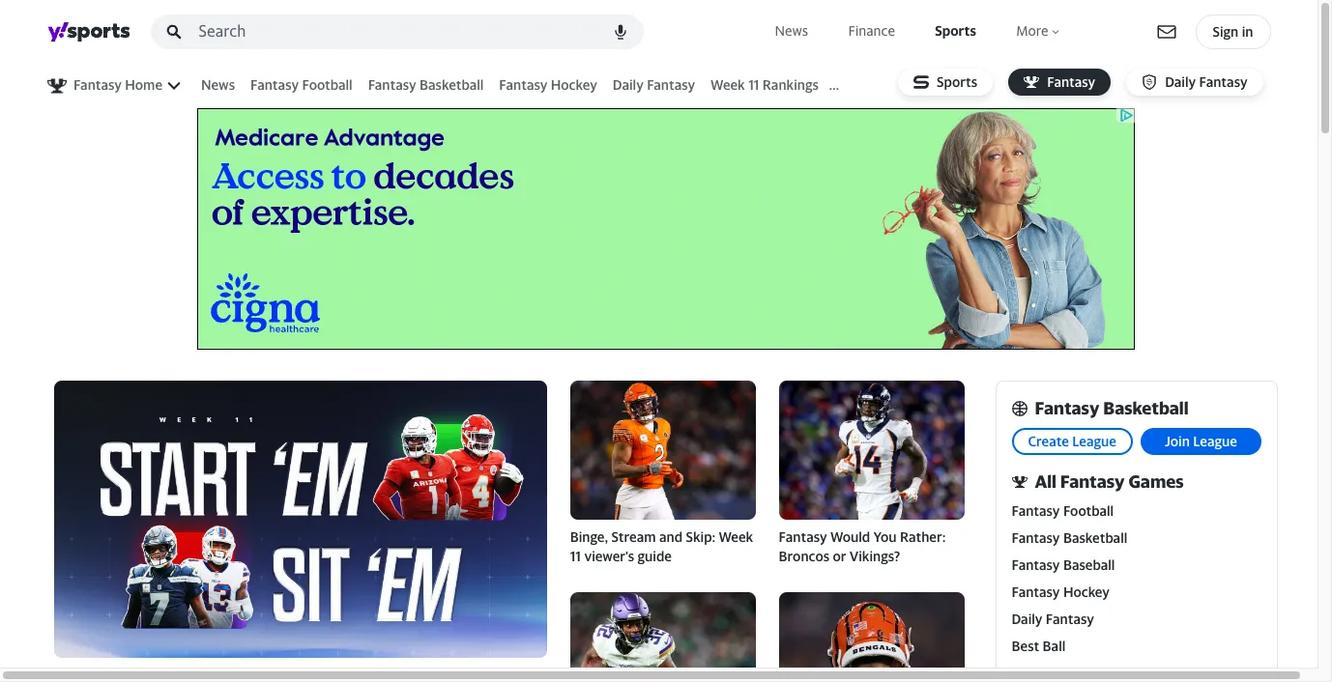 Task type: vqa. For each thing, say whether or not it's contained in the screenshot.
2nd LEAGUE from the right
yes



Task type: locate. For each thing, give the bounding box(es) containing it.
fantasy basketball down 'search query' 'text box'
[[368, 76, 484, 93]]

fantasy basketball for the topmost fantasy basketball link
[[368, 76, 484, 93]]

1 vertical spatial news
[[201, 76, 235, 93]]

0 vertical spatial fantasy football
[[250, 76, 353, 93]]

baseball
[[1063, 557, 1115, 573]]

news link right 'home'
[[201, 73, 235, 103]]

None search field
[[150, 14, 643, 59]]

football down 'all fantasy games'
[[1063, 503, 1114, 519]]

sign in toolbar
[[1149, 14, 1271, 49]]

0 vertical spatial fantasy basketball link
[[368, 73, 484, 103]]

1 horizontal spatial hockey
[[1063, 584, 1110, 600]]

basketball
[[420, 76, 484, 93], [1103, 398, 1189, 419], [1063, 530, 1127, 546]]

rather:
[[900, 529, 946, 545]]

0 horizontal spatial 11
[[570, 548, 581, 565]]

fantasy hockey link
[[499, 73, 597, 103], [1012, 583, 1110, 602]]

0 horizontal spatial fantasy hockey
[[499, 76, 597, 93]]

sports link
[[931, 18, 980, 44], [898, 69, 993, 96]]

league for create league
[[1072, 433, 1117, 450]]

0 horizontal spatial fantasy football link
[[250, 73, 353, 103]]

week inside binge, stream and skip: week 11 viewer's guide
[[719, 529, 753, 545]]

0 horizontal spatial hockey
[[551, 76, 597, 93]]

league for join league
[[1193, 433, 1237, 450]]

broncos
[[779, 548, 830, 565]]

0 vertical spatial basketball
[[420, 76, 484, 93]]

fantasy hockey for the left fantasy hockey link
[[499, 76, 597, 93]]

0 horizontal spatial football
[[302, 76, 353, 93]]

2 league from the left
[[1193, 433, 1237, 450]]

week right skip:
[[719, 529, 753, 545]]

1 vertical spatial basketball
[[1103, 398, 1189, 419]]

fantasy baseball link
[[1012, 556, 1115, 575]]

0 horizontal spatial news link
[[201, 73, 235, 103]]

binge,
[[570, 529, 608, 545]]

news link up rankings
[[771, 18, 812, 44]]

hockey for the left fantasy hockey link
[[551, 76, 597, 93]]

join league link
[[1141, 428, 1262, 455]]

daily fantasy link
[[1127, 69, 1263, 96], [613, 73, 695, 103], [1012, 610, 1094, 629]]

0 vertical spatial week
[[711, 76, 745, 93]]

stream
[[611, 529, 656, 545]]

1 horizontal spatial league
[[1193, 433, 1237, 450]]

11
[[748, 76, 759, 93], [570, 548, 581, 565]]

football down 'search query' 'text box'
[[302, 76, 353, 93]]

fantasy basketball link up fantasy baseball
[[1012, 529, 1127, 548]]

2 horizontal spatial daily fantasy link
[[1127, 69, 1263, 96]]

0 vertical spatial sports link
[[931, 18, 980, 44]]

0 vertical spatial fantasy hockey link
[[499, 73, 597, 103]]

basketball down 'search query' 'text box'
[[420, 76, 484, 93]]

basketball for the topmost fantasy basketball link
[[420, 76, 484, 93]]

league right the 'join'
[[1193, 433, 1237, 450]]

0 horizontal spatial daily
[[613, 76, 644, 93]]

1 vertical spatial hockey
[[1063, 584, 1110, 600]]

week
[[711, 76, 745, 93], [719, 529, 753, 545]]

1 horizontal spatial 11
[[748, 76, 759, 93]]

2 vertical spatial fantasy basketball link
[[1012, 529, 1127, 548]]

league
[[1072, 433, 1117, 450], [1193, 433, 1237, 450]]

sports
[[935, 22, 976, 39], [937, 73, 978, 90]]

join
[[1165, 433, 1190, 450]]

1 vertical spatial 11
[[570, 548, 581, 565]]

skip:
[[686, 529, 716, 545]]

1 horizontal spatial fantasy football
[[1012, 503, 1114, 519]]

1 vertical spatial fantasy football
[[1012, 503, 1114, 519]]

0 vertical spatial fantasy basketball
[[368, 76, 484, 93]]

0 vertical spatial football
[[302, 76, 353, 93]]

2 vertical spatial basketball
[[1063, 530, 1127, 546]]

fantasy basketball link
[[368, 73, 484, 103], [1035, 397, 1189, 421], [1012, 529, 1127, 548]]

11 down binge,
[[570, 548, 581, 565]]

fantasy
[[1047, 73, 1096, 90], [1199, 73, 1248, 90], [73, 76, 122, 93], [250, 76, 299, 93], [368, 76, 416, 93], [499, 76, 548, 93], [647, 76, 695, 93], [1035, 398, 1100, 419], [1060, 472, 1125, 492], [1012, 503, 1060, 519], [779, 529, 827, 545], [1012, 530, 1060, 546], [1012, 557, 1060, 573], [1012, 584, 1060, 600], [1046, 611, 1094, 627]]

daily for the leftmost daily fantasy link
[[613, 76, 644, 93]]

tourney
[[1051, 665, 1102, 682]]

create league link
[[1012, 428, 1133, 455]]

fantasy hockey
[[499, 76, 597, 93], [1012, 584, 1110, 600]]

11 left rankings
[[748, 76, 759, 93]]

fantasy would you rather: broncos or vikings? link
[[779, 381, 964, 570]]

fantasy basketball link down 'search query' 'text box'
[[368, 73, 484, 103]]

finance
[[848, 22, 895, 39]]

daily fantasy
[[1165, 73, 1248, 90], [613, 76, 695, 93], [1012, 611, 1094, 627]]

Search query text field
[[150, 14, 643, 49]]

basketball up the 'join'
[[1103, 398, 1189, 419]]

league up 'all fantasy games'
[[1072, 433, 1117, 450]]

1 horizontal spatial football
[[1063, 503, 1114, 519]]

men's
[[1012, 665, 1047, 682]]

fantasy basketball up fantasy baseball
[[1012, 530, 1127, 546]]

1 horizontal spatial news link
[[771, 18, 812, 44]]

news up rankings
[[775, 22, 808, 39]]

0 horizontal spatial fantasy football
[[250, 76, 353, 93]]

1 vertical spatial fantasy football link
[[1012, 502, 1114, 521]]

news right 'home'
[[201, 76, 235, 93]]

1 horizontal spatial news
[[775, 22, 808, 39]]

daily
[[1165, 73, 1196, 90], [613, 76, 644, 93], [1012, 611, 1043, 627]]

all fantasy games
[[1035, 472, 1184, 492]]

1 vertical spatial fantasy hockey link
[[1012, 583, 1110, 602]]

sign
[[1213, 23, 1239, 39]]

fantasy inside fantasy 'link'
[[1047, 73, 1096, 90]]

binge, stream and skip: week 11 viewer's guide link
[[570, 381, 756, 570]]

fantasy football for fantasy football link to the top
[[250, 76, 353, 93]]

1 vertical spatial football
[[1063, 503, 1114, 519]]

1 horizontal spatial daily
[[1012, 611, 1043, 627]]

0 vertical spatial hockey
[[551, 76, 597, 93]]

home
[[125, 76, 162, 93]]

fantasy basketball link up "create league"
[[1035, 397, 1189, 421]]

basketball up the baseball
[[1063, 530, 1127, 546]]

hockey
[[551, 76, 597, 93], [1063, 584, 1110, 600]]

1 vertical spatial fantasy hockey
[[1012, 584, 1110, 600]]

football
[[302, 76, 353, 93], [1063, 503, 1114, 519]]

news
[[775, 22, 808, 39], [201, 76, 235, 93]]

fantasy basketball up "create league"
[[1035, 398, 1189, 419]]

fantasy would you rather: broncos or vikings?
[[779, 529, 946, 565]]

1 vertical spatial news link
[[201, 73, 235, 103]]

news link
[[771, 18, 812, 44], [201, 73, 235, 103]]

…
[[829, 76, 839, 93]]

week left rankings
[[711, 76, 745, 93]]

fantasy baseball
[[1012, 557, 1115, 573]]

1 league from the left
[[1072, 433, 1117, 450]]

more button
[[1012, 18, 1066, 44]]

sports link left more
[[931, 18, 980, 44]]

sports link down the finance link
[[898, 69, 993, 96]]

week 11 rankings
[[711, 76, 819, 93]]

0 vertical spatial news
[[775, 22, 808, 39]]

1 horizontal spatial fantasy hockey
[[1012, 584, 1110, 600]]

fantasy basketball
[[368, 76, 484, 93], [1035, 398, 1189, 419], [1012, 530, 1127, 546]]

in
[[1242, 23, 1253, 39]]

fantasy football
[[250, 76, 353, 93], [1012, 503, 1114, 519]]

0 horizontal spatial daily fantasy link
[[613, 73, 695, 103]]

0 horizontal spatial league
[[1072, 433, 1117, 450]]

you
[[874, 529, 897, 545]]

1 vertical spatial week
[[719, 529, 753, 545]]

0 vertical spatial fantasy hockey
[[499, 76, 597, 93]]

daily for daily fantasy link to the middle
[[1012, 611, 1043, 627]]

sign in link
[[1195, 14, 1271, 49]]

2 vertical spatial fantasy basketball
[[1012, 530, 1127, 546]]

fantasy football link
[[250, 73, 353, 103], [1012, 502, 1114, 521]]

yahoo sports - which of these two bounce-back teams will deliver the most fantasy points in week 11? scott pianowski and jorge martin image
[[779, 381, 964, 520]]



Task type: describe. For each thing, give the bounding box(es) containing it.
create
[[1028, 433, 1069, 450]]

0 vertical spatial 11
[[748, 76, 759, 93]]

all
[[1035, 472, 1057, 492]]

hockey for the right fantasy hockey link
[[1063, 584, 1110, 600]]

1 vertical spatial sports
[[937, 73, 978, 90]]

ball
[[1043, 638, 1066, 655]]

getty images - baltimore, maryland - november 16: joe burrow #9 of the cincinnati bengals looks on against the baltimore ravens during the second quarter of the game at m&t bank stadium on november 16, 2023 in baltimore, maryland. (photo by patrick smith/getty images) image
[[779, 593, 964, 683]]

yahoo sports - fantasy analyst sal vetri unveils his 10 findings that can lead to week 11 fantasy image
[[570, 593, 756, 683]]

fantasy basketball for the bottom fantasy basketball link
[[1012, 530, 1127, 546]]

yahoo sports - fantasy football analyst dalton del don offers up his lineup advice for every week 11 game, along with some key dfs image
[[54, 381, 547, 658]]

sign in
[[1213, 23, 1253, 39]]

fantasy football for right fantasy football link
[[1012, 503, 1114, 519]]

create league
[[1028, 433, 1117, 450]]

football for fantasy football link to the top
[[302, 76, 353, 93]]

best ball link
[[1012, 637, 1066, 656]]

1 horizontal spatial fantasy hockey link
[[1012, 583, 1110, 602]]

2 horizontal spatial daily fantasy
[[1165, 73, 1248, 90]]

viewer's
[[584, 548, 634, 565]]

fantasy inside fantasy baseball link
[[1012, 557, 1060, 573]]

week 11 rankings link
[[711, 73, 819, 103]]

football for right fantasy football link
[[1063, 503, 1114, 519]]

week inside week 11 rankings link
[[711, 76, 745, 93]]

best ball
[[1012, 638, 1066, 655]]

or
[[833, 548, 846, 565]]

11 inside binge, stream and skip: week 11 viewer's guide
[[570, 548, 581, 565]]

fantasy home link
[[47, 73, 162, 103]]

0 vertical spatial fantasy football link
[[250, 73, 353, 103]]

0 horizontal spatial fantasy hockey link
[[499, 73, 597, 103]]

1 horizontal spatial daily fantasy link
[[1012, 610, 1094, 629]]

… button
[[829, 76, 839, 93]]

1 horizontal spatial daily fantasy
[[1012, 611, 1094, 627]]

would
[[830, 529, 870, 545]]

2 horizontal spatial daily
[[1165, 73, 1196, 90]]

1 vertical spatial sports link
[[898, 69, 993, 96]]

yahoo sports - what should fantasy football managers be watching for in week 11? matt harmon breaks the slate image
[[570, 381, 756, 520]]

1 horizontal spatial fantasy football link
[[1012, 502, 1114, 521]]

0 horizontal spatial news
[[201, 76, 235, 93]]

0 horizontal spatial daily fantasy
[[613, 76, 695, 93]]

1 vertical spatial fantasy basketball link
[[1035, 397, 1189, 421]]

finance link
[[844, 18, 899, 44]]

basketball for the bottom fantasy basketball link
[[1063, 530, 1127, 546]]

more
[[1016, 22, 1048, 39]]

check your mail image
[[1157, 25, 1176, 38]]

1 vertical spatial fantasy basketball
[[1035, 398, 1189, 419]]

and
[[659, 529, 683, 545]]

fantasy home
[[70, 76, 162, 93]]

0 vertical spatial sports
[[935, 22, 976, 39]]

fantasy link
[[1009, 69, 1111, 96]]

rankings
[[763, 76, 819, 93]]

games
[[1129, 472, 1184, 492]]

men's tourney pick'em
[[1012, 665, 1152, 682]]

pick'em
[[1105, 665, 1152, 682]]

best
[[1012, 638, 1039, 655]]

0 vertical spatial news link
[[771, 18, 812, 44]]

fantasy hockey for the right fantasy hockey link
[[1012, 584, 1110, 600]]

vikings?
[[850, 548, 901, 565]]

fantasy inside fantasy home link
[[73, 76, 122, 93]]

fantasy inside 'fantasy would you rather: broncos or vikings?'
[[779, 529, 827, 545]]

men's tourney pick'em link
[[1012, 664, 1152, 683]]

guide
[[638, 548, 672, 565]]

binge, stream and skip: week 11 viewer's guide
[[570, 529, 753, 565]]

join league
[[1165, 433, 1237, 450]]

advertisement region
[[197, 108, 1135, 350]]



